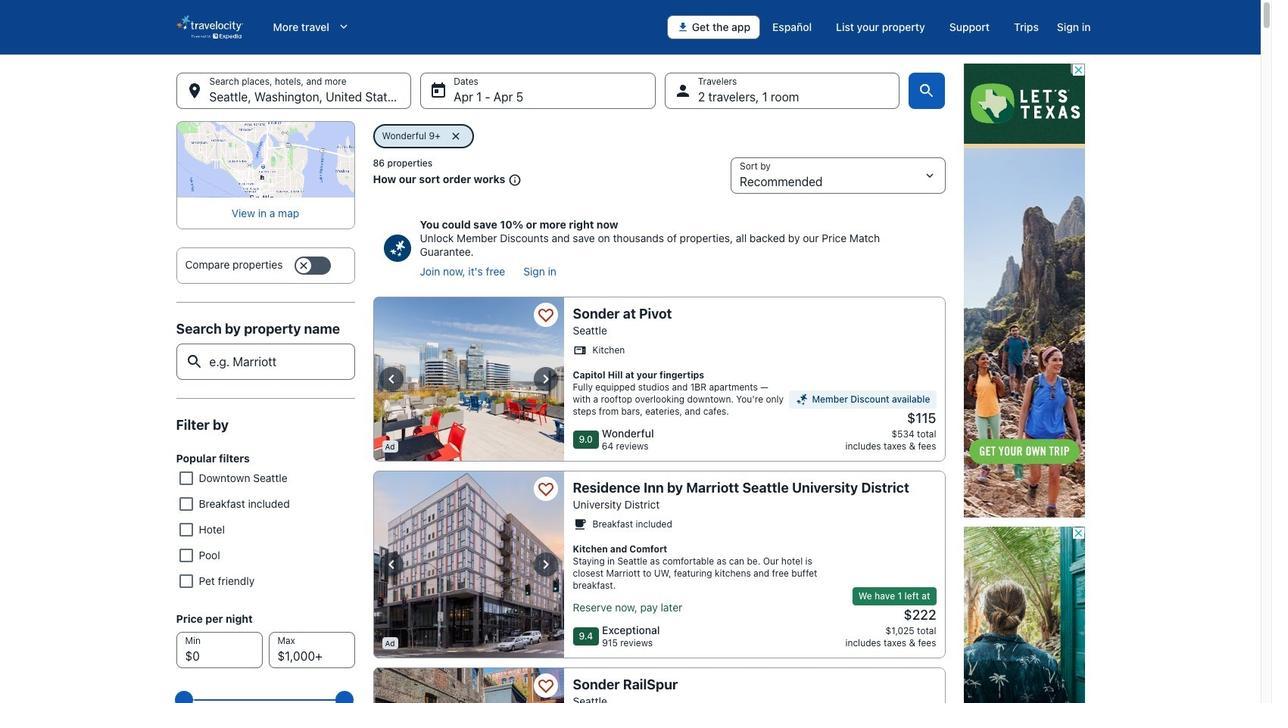 Task type: locate. For each thing, give the bounding box(es) containing it.
list
[[420, 265, 936, 279]]

show previous image for sonder at pivot image
[[382, 370, 400, 389]]

$1,000 and above, Maximum, Price per night text field
[[268, 633, 355, 669]]

small image
[[505, 174, 522, 187], [796, 393, 809, 407], [573, 518, 587, 532]]

show next image for sonder at pivot image
[[537, 370, 555, 389]]

$1,000 and above, Maximum, Price per night range field
[[185, 684, 346, 704]]

2 horizontal spatial small image
[[796, 393, 809, 407]]

2 vertical spatial small image
[[573, 518, 587, 532]]

1 vertical spatial small image
[[796, 393, 809, 407]]

you could save 10% or more right now image
[[384, 235, 411, 262]]

search image
[[918, 82, 936, 100]]

property entrance image
[[373, 668, 564, 704]]

small image
[[573, 344, 587, 357]]

0 vertical spatial small image
[[505, 174, 522, 187]]



Task type: describe. For each thing, give the bounding box(es) containing it.
show previous image for residence inn by marriott seattle university district image
[[382, 556, 400, 574]]

download the app button image
[[677, 21, 689, 33]]

front of property image
[[373, 471, 564, 659]]

0 horizontal spatial small image
[[505, 174, 522, 187]]

$0, Minimum, Price per night text field
[[176, 633, 262, 669]]

static map image image
[[176, 121, 355, 198]]

show next image for residence inn by marriott seattle university district image
[[537, 556, 555, 574]]

travelocity logo image
[[176, 15, 243, 39]]

bbq/picnic area image
[[373, 297, 564, 462]]

$0, Minimum, Price per night range field
[[185, 684, 346, 704]]

1 horizontal spatial small image
[[573, 518, 587, 532]]



Task type: vqa. For each thing, say whether or not it's contained in the screenshot.
Previous Month image
no



